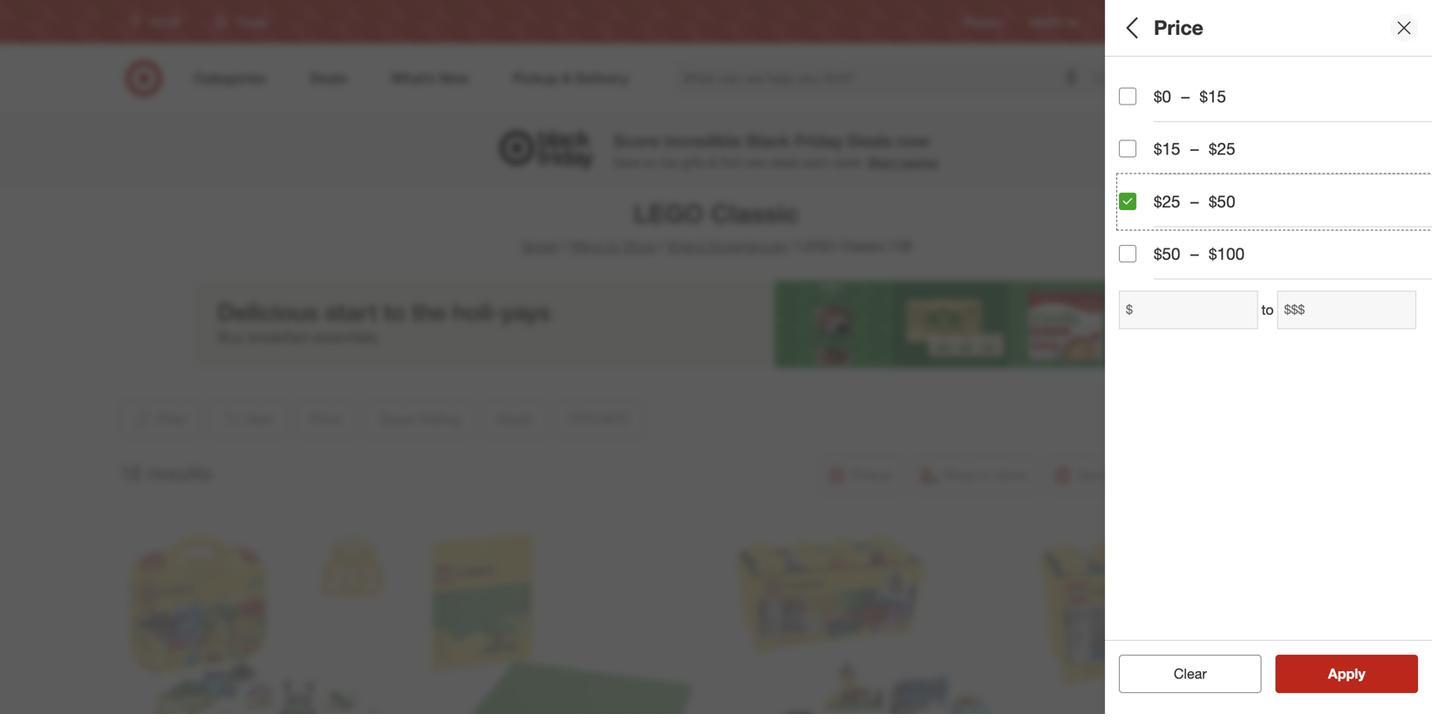 Task type: vqa. For each thing, say whether or not it's contained in the screenshot.
see results button
yes



Task type: describe. For each thing, give the bounding box(es) containing it.
top
[[661, 155, 679, 170]]

save
[[614, 155, 640, 170]]

price $25  –  $50
[[1120, 69, 1180, 106]]

ad
[[1067, 15, 1080, 28]]

3 / from the left
[[791, 238, 796, 255]]

see
[[1310, 666, 1336, 683]]

2 vertical spatial $50
[[1154, 244, 1181, 264]]

price dialog
[[1106, 0, 1433, 715]]

see results button
[[1276, 655, 1419, 694]]

black
[[747, 131, 791, 151]]

now
[[897, 131, 930, 151]]

0 horizontal spatial lego
[[634, 198, 704, 229]]

all
[[1202, 666, 1216, 683]]

weekly ad link
[[1030, 14, 1080, 29]]

$100
[[1209, 244, 1245, 264]]

include
[[1154, 317, 1209, 337]]

&
[[710, 155, 717, 170]]

guest rating button
[[1120, 118, 1433, 179]]

brand
[[668, 238, 706, 255]]

guest
[[1120, 136, 1166, 156]]

target circle link
[[1177, 14, 1236, 29]]

start
[[868, 155, 898, 170]]

$50  –  $100 checkbox
[[1120, 245, 1137, 263]]

none text field inside price dialog
[[1120, 291, 1259, 329]]

ways
[[570, 238, 603, 255]]

weekly
[[1030, 15, 1064, 28]]

search
[[1084, 72, 1126, 89]]

each
[[803, 155, 830, 170]]

target link
[[520, 238, 558, 255]]

to inside lego classic target / ways to shop / brand experiences / lego classic (18)
[[607, 238, 620, 255]]

1 / from the left
[[562, 238, 567, 255]]

$25 for $15  –  $25
[[1209, 139, 1236, 159]]

of
[[1242, 317, 1256, 337]]

filters
[[1149, 15, 1203, 40]]

to inside price dialog
[[1262, 302, 1274, 319]]

friday
[[795, 131, 843, 151]]

clear all button
[[1120, 655, 1262, 694]]

1 horizontal spatial classic
[[840, 238, 886, 255]]

all filters dialog
[[1106, 0, 1433, 715]]

What can we help you find? suggestions appear below search field
[[672, 59, 1096, 98]]

price for price
[[1154, 15, 1204, 40]]

18
[[120, 461, 142, 486]]

$0
[[1154, 86, 1172, 106]]

search button
[[1084, 59, 1126, 101]]

clear button
[[1120, 655, 1262, 694]]

experiences
[[710, 238, 787, 255]]

all
[[1120, 15, 1144, 40]]

1 horizontal spatial $25
[[1154, 191, 1181, 211]]

target circle
[[1177, 15, 1236, 28]]

clear all
[[1166, 666, 1216, 683]]

1 vertical spatial lego
[[799, 238, 837, 255]]

lego classic target / ways to shop / brand experiences / lego classic (18)
[[520, 198, 913, 255]]

2 / from the left
[[660, 238, 665, 255]]

0 vertical spatial classic
[[711, 198, 799, 229]]



Task type: locate. For each thing, give the bounding box(es) containing it.
$50 right $50  –  $100 checkbox
[[1154, 244, 1181, 264]]

find
[[721, 155, 741, 170]]

results right see at the bottom right of page
[[1339, 666, 1385, 683]]

$15  –  $25
[[1154, 139, 1236, 159]]

fpo/apo
[[1120, 258, 1195, 278]]

shop
[[624, 238, 657, 255]]

target inside lego classic target / ways to shop / brand experiences / lego classic (18)
[[520, 238, 558, 255]]

1 vertical spatial deals
[[1120, 197, 1164, 217]]

(18)
[[890, 238, 913, 255]]

include out of stock
[[1154, 317, 1301, 337]]

$50 up $100
[[1209, 191, 1236, 211]]

$25 right $25  –  $50 option
[[1154, 191, 1181, 211]]

$25 inside price $25  –  $50
[[1120, 91, 1139, 106]]

clear for clear
[[1174, 666, 1207, 683]]

0 vertical spatial $25
[[1120, 91, 1139, 106]]

$15
[[1200, 86, 1227, 106], [1154, 139, 1181, 159]]

0 horizontal spatial to
[[607, 238, 620, 255]]

results inside button
[[1339, 666, 1385, 683]]

results for see results
[[1339, 666, 1385, 683]]

weekly ad
[[1030, 15, 1080, 28]]

1 horizontal spatial to
[[1262, 302, 1274, 319]]

/ right shop
[[660, 238, 665, 255]]

18 results
[[120, 461, 212, 486]]

price for price $25  –  $50
[[1120, 69, 1161, 89]]

Include out of stock checkbox
[[1120, 318, 1137, 336]]

$0  –  $15
[[1154, 86, 1227, 106]]

none text field inside price dialog
[[1278, 291, 1417, 329]]

$25  –  $50
[[1154, 191, 1236, 211]]

0 vertical spatial price
[[1154, 15, 1204, 40]]

$50  –  $100
[[1154, 244, 1245, 264]]

$50
[[1160, 91, 1180, 106], [1209, 191, 1236, 211], [1154, 244, 1181, 264]]

to
[[607, 238, 620, 255], [1262, 302, 1274, 319]]

$50 inside price $25  –  $50
[[1160, 91, 1180, 106]]

0 horizontal spatial $15
[[1154, 139, 1181, 159]]

0 horizontal spatial results
[[147, 461, 212, 486]]

0 vertical spatial target
[[1177, 15, 1206, 28]]

redcard link
[[1107, 14, 1149, 29]]

target left circle
[[1177, 15, 1206, 28]]

/ left ways
[[562, 238, 567, 255]]

brand experiences link
[[668, 238, 787, 255]]

lego
[[634, 198, 704, 229], [799, 238, 837, 255]]

price
[[1154, 15, 1204, 40], [1120, 69, 1161, 89]]

/ right 'experiences'
[[791, 238, 796, 255]]

classic up 'experiences'
[[711, 198, 799, 229]]

0 vertical spatial lego
[[634, 198, 704, 229]]

1 vertical spatial price
[[1120, 69, 1161, 89]]

target
[[1177, 15, 1206, 28], [520, 238, 558, 255]]

0 vertical spatial results
[[147, 461, 212, 486]]

1 vertical spatial classic
[[840, 238, 886, 255]]

1 vertical spatial target
[[520, 238, 558, 255]]

1 horizontal spatial /
[[660, 238, 665, 255]]

1 vertical spatial results
[[1339, 666, 1385, 683]]

None text field
[[1120, 291, 1259, 329]]

$15  –  $25 checkbox
[[1120, 140, 1137, 158]]

deals up start on the right of page
[[848, 131, 893, 151]]

0 horizontal spatial classic
[[711, 198, 799, 229]]

lego up brand
[[634, 198, 704, 229]]

1 vertical spatial $50
[[1209, 191, 1236, 211]]

score
[[614, 131, 660, 151]]

deals inside "score incredible black friday deals now save on top gifts & find new deals each week. start saving"
[[848, 131, 893, 151]]

results
[[147, 461, 212, 486], [1339, 666, 1385, 683]]

2 horizontal spatial $25
[[1209, 139, 1236, 159]]

0 vertical spatial deals
[[848, 131, 893, 151]]

stock
[[1261, 317, 1301, 337]]

deals button
[[1120, 179, 1433, 240]]

fpo/apo button
[[1120, 240, 1433, 301]]

price inside price $25  –  $50
[[1120, 69, 1161, 89]]

0 horizontal spatial /
[[562, 238, 567, 255]]

$25 down search
[[1120, 91, 1139, 106]]

classic left (18)
[[840, 238, 886, 255]]

0 horizontal spatial deals
[[848, 131, 893, 151]]

1 horizontal spatial deals
[[1120, 197, 1164, 217]]

new
[[744, 155, 767, 170]]

clear
[[1166, 666, 1199, 683], [1174, 666, 1207, 683]]

results for 18 results
[[147, 461, 212, 486]]

1 vertical spatial $15
[[1154, 139, 1181, 159]]

deals
[[848, 131, 893, 151], [1120, 197, 1164, 217]]

rating
[[1171, 136, 1222, 156]]

advertisement region
[[193, 281, 1240, 368]]

$25
[[1120, 91, 1139, 106], [1209, 139, 1236, 159], [1154, 191, 1181, 211]]

/
[[562, 238, 567, 255], [660, 238, 665, 255], [791, 238, 796, 255]]

0 horizontal spatial $25
[[1120, 91, 1139, 106]]

see results
[[1310, 666, 1385, 683]]

results right 18
[[147, 461, 212, 486]]

$15 right $0
[[1200, 86, 1227, 106]]

$25  –  $50 checkbox
[[1120, 193, 1137, 210]]

target left ways
[[520, 238, 558, 255]]

$15 right the $15  –  $25 checkbox
[[1154, 139, 1181, 159]]

deals up $50  –  $100 checkbox
[[1120, 197, 1164, 217]]

score incredible black friday deals now save on top gifts & find new deals each week. start saving
[[614, 131, 939, 170]]

apply button
[[1276, 655, 1419, 694]]

2 vertical spatial $25
[[1154, 191, 1181, 211]]

2 horizontal spatial /
[[791, 238, 796, 255]]

0 vertical spatial to
[[607, 238, 620, 255]]

week.
[[833, 155, 865, 170]]

redcard
[[1107, 15, 1149, 28]]

gifts
[[682, 155, 706, 170]]

1 horizontal spatial target
[[1177, 15, 1206, 28]]

saving
[[901, 155, 939, 170]]

None text field
[[1278, 291, 1417, 329]]

1 clear from the left
[[1166, 666, 1199, 683]]

all filters
[[1120, 15, 1203, 40]]

to left shop
[[607, 238, 620, 255]]

incredible
[[664, 131, 742, 151]]

0 horizontal spatial target
[[520, 238, 558, 255]]

0 vertical spatial $50
[[1160, 91, 1180, 106]]

guest rating
[[1120, 136, 1222, 156]]

1 vertical spatial to
[[1262, 302, 1274, 319]]

clear inside price dialog
[[1174, 666, 1207, 683]]

ways to shop link
[[570, 238, 657, 255]]

1 vertical spatial $25
[[1209, 139, 1236, 159]]

2 clear from the left
[[1174, 666, 1207, 683]]

deals inside "button"
[[1120, 197, 1164, 217]]

classic
[[711, 198, 799, 229], [840, 238, 886, 255]]

1 horizontal spatial $15
[[1200, 86, 1227, 106]]

$25 up $25  –  $50
[[1209, 139, 1236, 159]]

deals
[[770, 155, 800, 170]]

$25 for price $25  –  $50
[[1120, 91, 1139, 106]]

0 vertical spatial $15
[[1200, 86, 1227, 106]]

1 horizontal spatial lego
[[799, 238, 837, 255]]

clear for clear all
[[1166, 666, 1199, 683]]

apply
[[1329, 666, 1366, 683]]

$0  –  $15 checkbox
[[1120, 88, 1137, 105]]

registry link
[[963, 14, 1002, 29]]

to right of
[[1262, 302, 1274, 319]]

out
[[1213, 317, 1237, 337]]

circle
[[1209, 15, 1236, 28]]

1 horizontal spatial results
[[1339, 666, 1385, 683]]

clear inside 'all filters' dialog
[[1166, 666, 1199, 683]]

registry
[[963, 15, 1002, 28]]

on
[[644, 155, 658, 170]]

price inside dialog
[[1154, 15, 1204, 40]]

lego right 'experiences'
[[799, 238, 837, 255]]

$50 right $0  –  $15 option
[[1160, 91, 1180, 106]]



